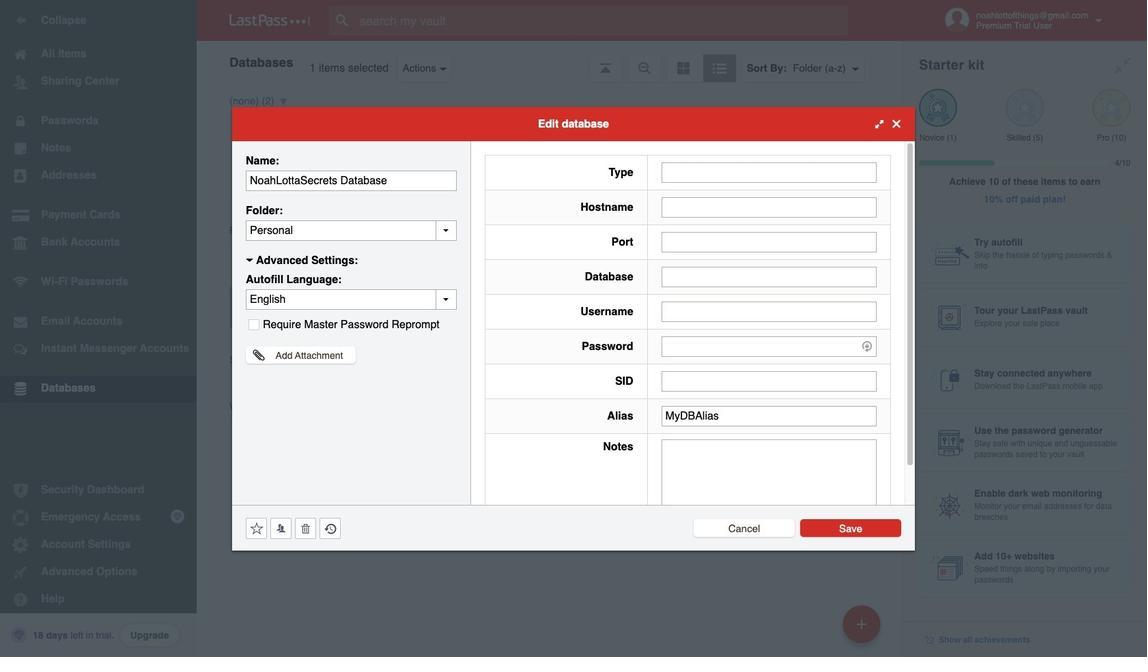 Task type: describe. For each thing, give the bounding box(es) containing it.
lastpass image
[[230, 14, 310, 27]]

new item navigation
[[838, 602, 890, 658]]

new item image
[[858, 620, 867, 630]]

search my vault text field
[[329, 5, 875, 36]]



Task type: vqa. For each thing, say whether or not it's contained in the screenshot.
caret right "Icon"
no



Task type: locate. For each thing, give the bounding box(es) containing it.
None text field
[[246, 170, 457, 191], [662, 197, 877, 218], [246, 220, 457, 241], [662, 232, 877, 252], [662, 440, 877, 524], [246, 170, 457, 191], [662, 197, 877, 218], [246, 220, 457, 241], [662, 232, 877, 252], [662, 440, 877, 524]]

dialog
[[232, 107, 916, 551]]

vault options navigation
[[197, 41, 903, 82]]

Search search field
[[329, 5, 875, 36]]

None password field
[[662, 337, 877, 357]]

None text field
[[662, 162, 877, 183], [662, 267, 877, 287], [662, 302, 877, 322], [662, 371, 877, 392], [662, 406, 877, 427], [662, 162, 877, 183], [662, 267, 877, 287], [662, 302, 877, 322], [662, 371, 877, 392], [662, 406, 877, 427]]

main navigation navigation
[[0, 0, 197, 658]]



